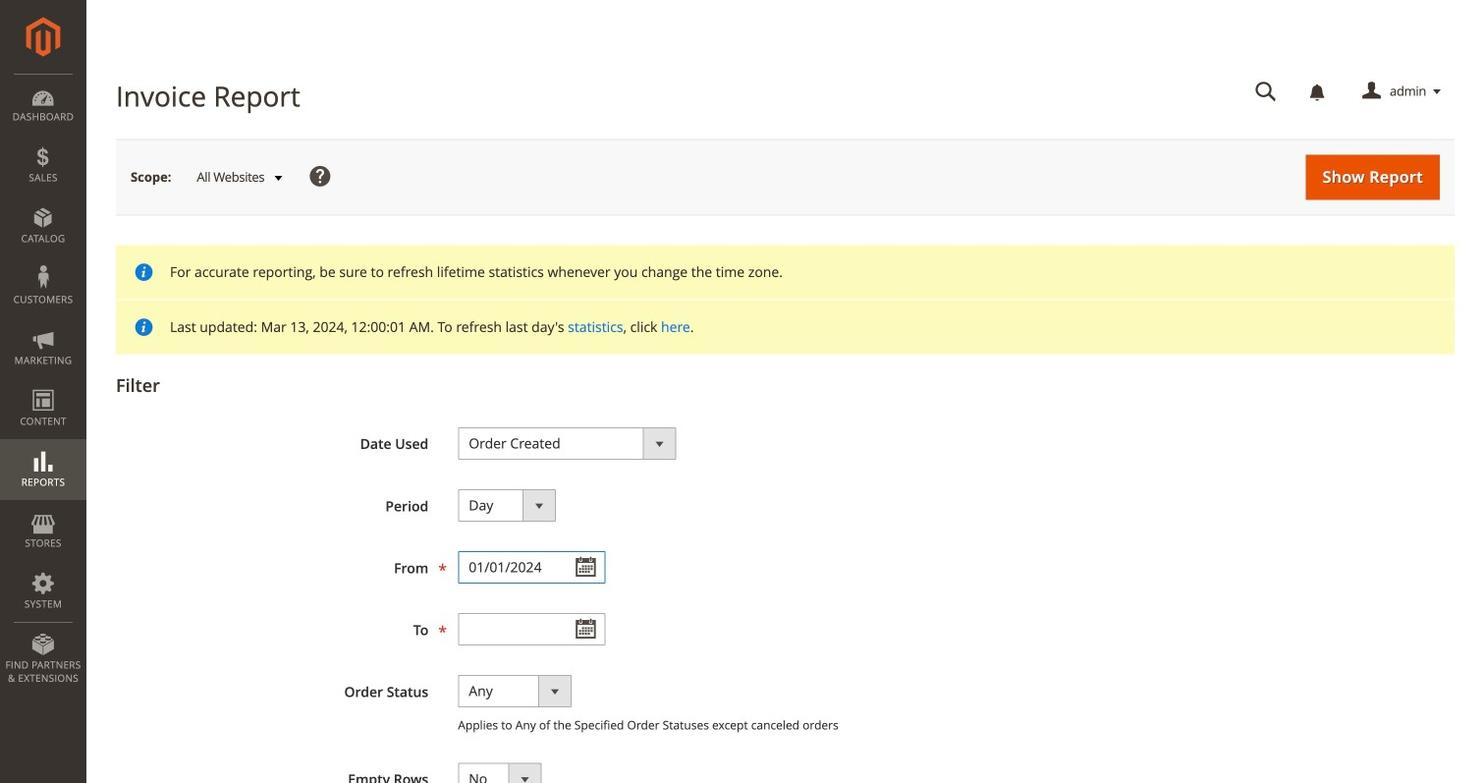 Task type: vqa. For each thing, say whether or not it's contained in the screenshot.
TEXT FIELD
yes



Task type: locate. For each thing, give the bounding box(es) containing it.
None text field
[[1242, 75, 1291, 109], [458, 613, 606, 646], [1242, 75, 1291, 109], [458, 613, 606, 646]]

menu bar
[[0, 74, 86, 695]]

None text field
[[458, 551, 606, 584]]

magento admin panel image
[[26, 17, 60, 57]]



